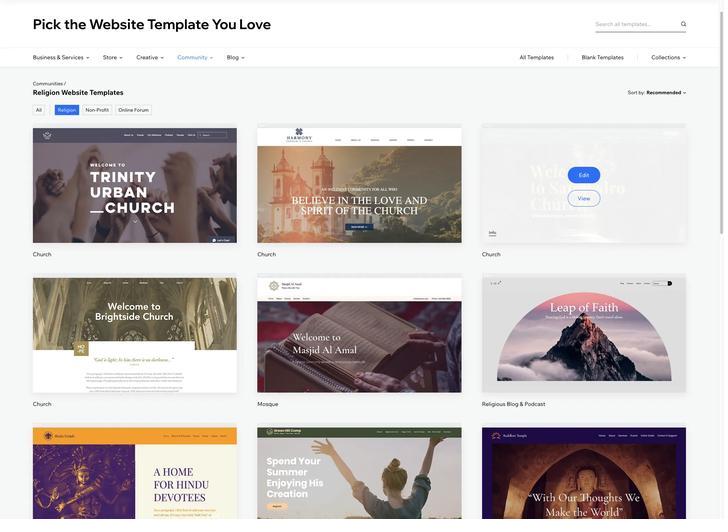 Task type: vqa. For each thing, say whether or not it's contained in the screenshot.
first of from the left
no



Task type: locate. For each thing, give the bounding box(es) containing it.
1 vertical spatial religion
[[58, 107, 76, 113]]

all
[[520, 54, 526, 61], [36, 107, 42, 113]]

1 horizontal spatial templates
[[528, 54, 554, 61]]

all templates link
[[520, 48, 554, 67]]

collections
[[652, 54, 681, 61]]

0 horizontal spatial all
[[36, 107, 42, 113]]

website down /
[[61, 88, 88, 97]]

1 vertical spatial blog
[[507, 401, 519, 408]]

edit button inside mosque 'group'
[[343, 317, 376, 333]]

religion
[[33, 88, 60, 97], [58, 107, 76, 113]]

non-profit link
[[83, 105, 112, 115]]

view button
[[119, 190, 151, 207], [343, 190, 376, 207], [568, 190, 601, 207], [343, 340, 376, 357], [568, 340, 601, 357], [119, 490, 151, 506], [343, 490, 376, 506], [568, 490, 601, 506]]

religion down communities
[[33, 88, 60, 97]]

&
[[57, 54, 60, 61], [520, 401, 524, 408]]

view
[[129, 195, 141, 202], [353, 195, 366, 202], [578, 195, 591, 202], [353, 345, 366, 352], [578, 345, 591, 352], [129, 495, 141, 502], [353, 495, 366, 502], [578, 495, 591, 502]]

religion website templates - church image
[[33, 128, 237, 243], [258, 128, 462, 243], [482, 128, 686, 243], [33, 278, 237, 393]]

sort
[[628, 89, 638, 95]]

0 horizontal spatial website
[[61, 88, 88, 97]]

edit inside religious blog & podcast group
[[579, 322, 589, 329]]

by:
[[639, 89, 646, 95]]

view inside religious blog & podcast group
[[578, 345, 591, 352]]

0 horizontal spatial &
[[57, 54, 60, 61]]

recommended
[[647, 89, 682, 96]]

you
[[212, 15, 237, 32]]

templates inside blank templates 'link'
[[597, 54, 624, 61]]

religion website templates - bible camp image
[[258, 428, 462, 519]]

& left podcast
[[520, 401, 524, 408]]

all inside 'link'
[[36, 107, 42, 113]]

edit button
[[119, 167, 151, 184], [343, 167, 376, 184], [568, 167, 601, 184], [119, 317, 151, 333], [343, 317, 376, 333], [568, 317, 601, 333], [119, 467, 151, 483], [343, 467, 376, 483], [568, 467, 601, 483]]

templates
[[528, 54, 554, 61], [597, 54, 624, 61], [90, 88, 124, 97]]

church
[[33, 251, 51, 258], [258, 251, 276, 258], [482, 251, 501, 258], [33, 401, 51, 408]]

info
[[489, 230, 496, 235]]

non-
[[86, 107, 97, 113]]

0 vertical spatial blog
[[227, 54, 239, 61]]

0 vertical spatial website
[[89, 15, 145, 32]]

religion for religion website templates
[[33, 88, 60, 97]]

all inside generic categories element
[[520, 54, 526, 61]]

services
[[62, 54, 84, 61]]

blog inside categories by subject element
[[227, 54, 239, 61]]

0 horizontal spatial templates
[[90, 88, 124, 97]]

0 vertical spatial religion
[[33, 88, 60, 97]]

1 vertical spatial all
[[36, 107, 42, 113]]

blank templates link
[[582, 48, 624, 67]]

religious blog & podcast
[[482, 401, 546, 408]]

blog inside group
[[507, 401, 519, 408]]

1 horizontal spatial all
[[520, 54, 526, 61]]

church group
[[33, 123, 237, 258], [258, 123, 462, 258], [482, 123, 686, 258], [33, 273, 237, 408]]

1 horizontal spatial blog
[[507, 401, 519, 408]]

religious blog & podcast group
[[482, 273, 686, 408]]

religion down "religion website templates"
[[58, 107, 76, 113]]

0 horizontal spatial blog
[[227, 54, 239, 61]]

communities
[[33, 81, 63, 87]]

& left services
[[57, 54, 60, 61]]

edit inside mosque 'group'
[[354, 322, 365, 329]]

0 vertical spatial &
[[57, 54, 60, 61]]

generic categories element
[[520, 48, 686, 67]]

None search field
[[596, 16, 686, 32]]

website
[[89, 15, 145, 32], [61, 88, 88, 97]]

/
[[64, 81, 66, 87]]

blog
[[227, 54, 239, 61], [507, 401, 519, 408]]

online forum link
[[115, 105, 152, 115]]

religion website templates - hindu temple image
[[33, 428, 237, 519]]

templates inside all templates link
[[528, 54, 554, 61]]

1 horizontal spatial website
[[89, 15, 145, 32]]

edit
[[130, 172, 140, 179], [354, 172, 365, 179], [579, 172, 589, 179], [130, 322, 140, 329], [354, 322, 365, 329], [579, 322, 589, 329], [130, 471, 140, 478], [354, 471, 365, 478], [579, 471, 589, 478]]

website up store
[[89, 15, 145, 32]]

1 vertical spatial &
[[520, 401, 524, 408]]

1 horizontal spatial &
[[520, 401, 524, 408]]

all link
[[33, 105, 45, 115]]

pick
[[33, 15, 61, 32]]

templates for blank templates
[[597, 54, 624, 61]]

profit
[[97, 107, 109, 113]]

religion website templates - religious blog & podcast image
[[482, 278, 686, 393]]

2 horizontal spatial templates
[[597, 54, 624, 61]]

0 vertical spatial all
[[520, 54, 526, 61]]

pick the website template you love
[[33, 15, 271, 32]]



Task type: describe. For each thing, give the bounding box(es) containing it.
creative
[[137, 54, 158, 61]]

mosque
[[258, 401, 278, 408]]

all for all
[[36, 107, 42, 113]]

podcast
[[525, 401, 546, 408]]

template
[[147, 15, 209, 32]]

view button inside religious blog & podcast group
[[568, 340, 601, 357]]

blank templates
[[582, 54, 624, 61]]

business & services
[[33, 54, 84, 61]]

religion for religion
[[58, 107, 76, 113]]

online
[[118, 107, 133, 113]]

communities link
[[33, 81, 63, 87]]

sort by:
[[628, 89, 646, 95]]

info button
[[489, 230, 496, 236]]

store
[[103, 54, 117, 61]]

religion link
[[55, 105, 79, 115]]

business
[[33, 54, 56, 61]]

all for all templates
[[520, 54, 526, 61]]

view button inside mosque 'group'
[[343, 340, 376, 357]]

religious
[[482, 401, 506, 408]]

& inside group
[[520, 401, 524, 408]]

& inside categories by subject element
[[57, 54, 60, 61]]

templates for all templates
[[528, 54, 554, 61]]

forum
[[134, 107, 149, 113]]

the
[[64, 15, 86, 32]]

all templates
[[520, 54, 554, 61]]

categories. use the left and right arrow keys to navigate the menu element
[[0, 48, 719, 67]]

mosque group
[[258, 273, 462, 408]]

religion website templates
[[33, 88, 124, 97]]

blank
[[582, 54, 596, 61]]

1 vertical spatial website
[[61, 88, 88, 97]]

non-profit
[[86, 107, 109, 113]]

community
[[178, 54, 208, 61]]

online forum
[[118, 107, 149, 113]]

view inside mosque 'group'
[[353, 345, 366, 352]]

Search search field
[[596, 16, 686, 32]]

religion website templates - mosque image
[[258, 278, 462, 393]]

love
[[239, 15, 271, 32]]

communities /
[[33, 81, 66, 87]]

categories by subject element
[[33, 48, 245, 67]]

religion website templates - buddhist temple image
[[482, 428, 686, 519]]

edit button inside religious blog & podcast group
[[568, 317, 601, 333]]



